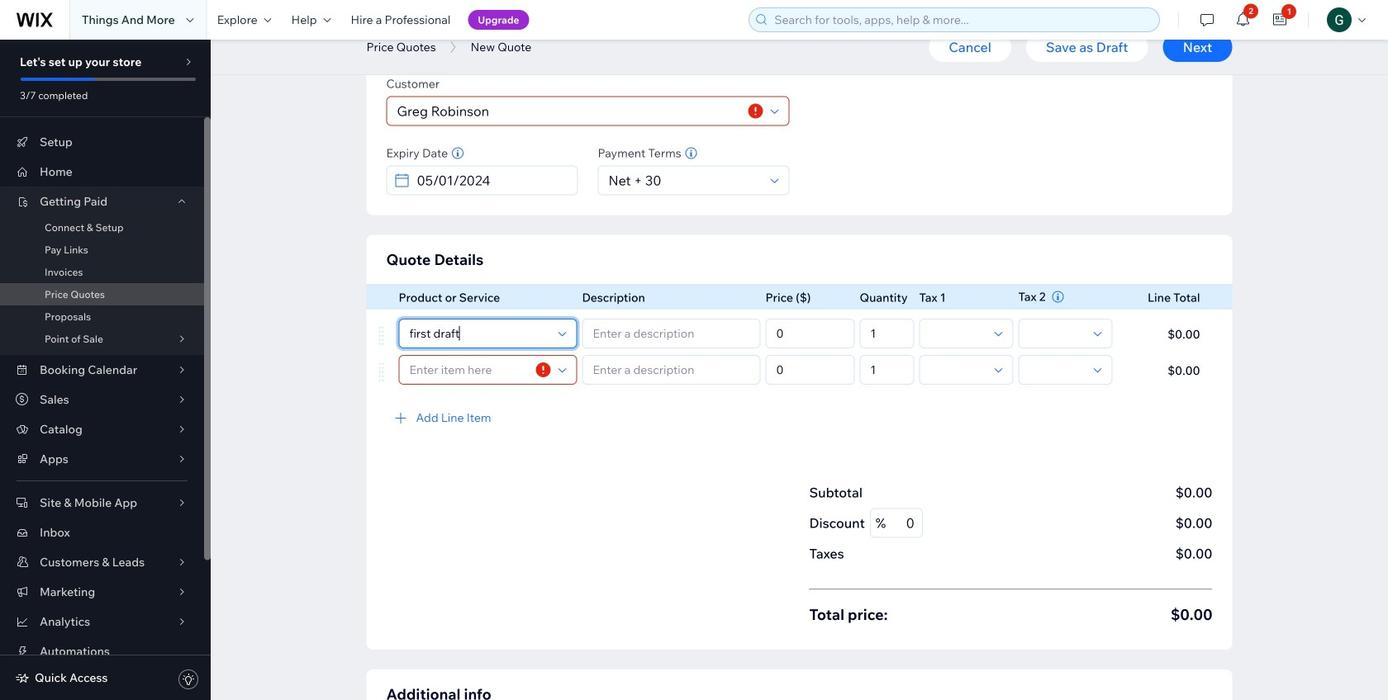 Task type: describe. For each thing, give the bounding box(es) containing it.
sidebar element
[[0, 40, 211, 701]]

2 enter a description field from the top
[[588, 356, 755, 384]]



Task type: vqa. For each thing, say whether or not it's contained in the screenshot.
field
yes



Task type: locate. For each thing, give the bounding box(es) containing it.
Enter item here field
[[405, 320, 553, 348], [405, 356, 531, 384]]

1 enter item here field from the top
[[405, 320, 553, 348]]

None text field
[[772, 320, 849, 348], [866, 320, 909, 348], [772, 356, 849, 384], [772, 320, 849, 348], [866, 320, 909, 348], [772, 356, 849, 384]]

0 vertical spatial enter item here field
[[405, 320, 553, 348]]

enter item here field for 2nd enter a description field from the bottom
[[405, 320, 553, 348]]

Give this quote a title, e.g., Redesign of Website. field
[[392, 28, 1207, 56]]

Search for tools, apps, help & more... field
[[770, 8, 1155, 31]]

None text field
[[866, 356, 909, 384]]

None field
[[412, 167, 572, 195], [604, 167, 766, 195], [925, 320, 990, 348], [1025, 320, 1089, 348], [925, 356, 990, 384], [1025, 356, 1089, 384], [412, 167, 572, 195], [604, 167, 766, 195], [925, 320, 990, 348], [1025, 320, 1089, 348], [925, 356, 990, 384], [1025, 356, 1089, 384]]

2 enter item here field from the top
[[405, 356, 531, 384]]

None number field
[[886, 510, 917, 538]]

Choose a contact field
[[392, 97, 744, 125]]

1 vertical spatial enter item here field
[[405, 356, 531, 384]]

enter item here field for 1st enter a description field from the bottom of the page
[[405, 356, 531, 384]]

Enter a description field
[[588, 320, 755, 348], [588, 356, 755, 384]]

1 vertical spatial enter a description field
[[588, 356, 755, 384]]

0 vertical spatial enter a description field
[[588, 320, 755, 348]]

1 enter a description field from the top
[[588, 320, 755, 348]]



